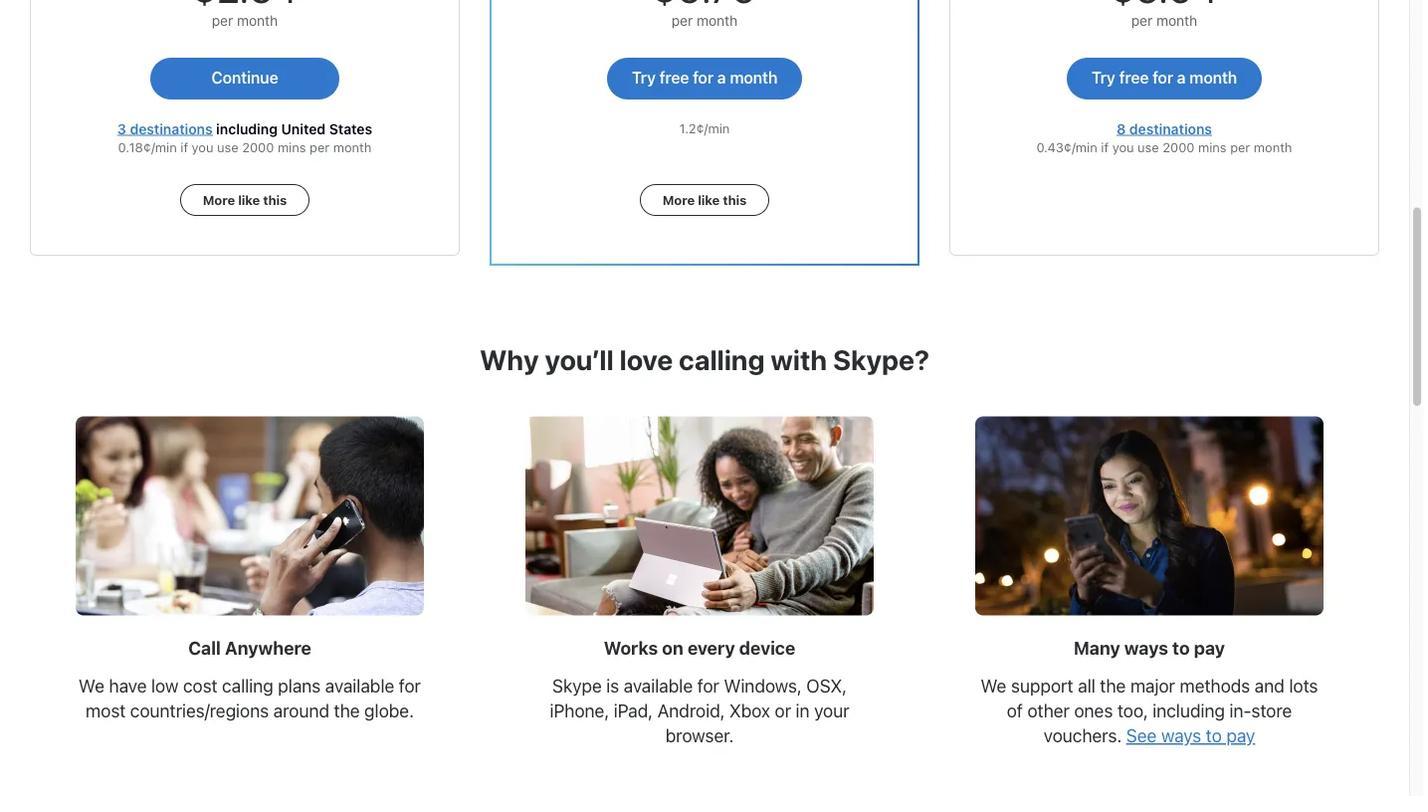 Task type: vqa. For each thing, say whether or not it's contained in the screenshot.
Host
no



Task type: describe. For each thing, give the bounding box(es) containing it.
store
[[1252, 701, 1293, 722]]

0.43¢/min
[[1037, 140, 1098, 155]]

8
[[1117, 121, 1126, 137]]

with
[[771, 344, 828, 376]]

per inside 8 destinations 0.43¢/min if you use 2000 mins per month
[[1231, 140, 1251, 155]]

8 destinations 0.43¢/min if you use 2000 mins per month
[[1037, 121, 1293, 155]]

low
[[151, 676, 179, 698]]

continue link
[[150, 58, 340, 100]]

most
[[86, 701, 126, 722]]

mins inside 3 destinations including united states 0.18¢/min if you use 2000 mins per month
[[278, 140, 306, 155]]

you'll
[[545, 344, 614, 376]]

3 destinations button
[[117, 121, 213, 137]]

why you'll love calling with skype?
[[480, 344, 930, 376]]

continue
[[212, 69, 278, 88]]

2 try free for a month link from the left
[[1067, 58, 1263, 100]]

for up 8 destinations button
[[1153, 69, 1174, 88]]

2000 inside 3 destinations including united states 0.18¢/min if you use 2000 mins per month
[[242, 140, 274, 155]]

ways for see
[[1162, 726, 1202, 747]]

vouchers.
[[1044, 726, 1122, 747]]

use inside 8 destinations 0.43¢/min if you use 2000 mins per month
[[1138, 140, 1160, 155]]

every
[[688, 638, 736, 659]]

xbox
[[730, 701, 771, 722]]

2 a from the left
[[1178, 69, 1186, 88]]

skype?
[[833, 344, 930, 376]]

for inside we have low cost calling plans available for most countries/regions around the globe.
[[399, 676, 421, 698]]

see ways to pay
[[1127, 726, 1256, 747]]

try for 2nd try free for a month 'link' from right
[[632, 69, 656, 88]]

browser.
[[666, 726, 734, 747]]

per month for 0.43¢/min
[[1132, 12, 1198, 29]]

including inside we support all the major methods and lots of other ones too, including in-store vouchers.
[[1153, 701, 1226, 722]]

see ways to pay link
[[1127, 726, 1256, 747]]

you inside 8 destinations 0.43¢/min if you use 2000 mins per month
[[1113, 140, 1135, 155]]

iphone,
[[550, 701, 610, 722]]

on
[[662, 638, 684, 659]]

is
[[607, 676, 620, 698]]

android,
[[658, 701, 725, 722]]

osx,
[[807, 676, 848, 698]]

use inside 3 destinations including united states 0.18¢/min if you use 2000 mins per month
[[217, 140, 239, 155]]

why
[[480, 344, 539, 376]]

3
[[117, 121, 126, 137]]

destinations for continue
[[130, 121, 213, 137]]

skype is available for windows, osx, iphone, ipad, android, xbox or in your browser.
[[550, 676, 850, 747]]

if inside 8 destinations 0.43¢/min if you use 2000 mins per month
[[1102, 140, 1109, 155]]

1.2¢/min
[[680, 121, 730, 136]]

8 destinations button
[[1117, 121, 1213, 137]]

have
[[109, 676, 147, 698]]

other
[[1028, 701, 1070, 722]]

in-
[[1230, 701, 1252, 722]]

if inside 3 destinations including united states 0.18¢/min if you use 2000 mins per month
[[181, 140, 188, 155]]

globe.
[[365, 701, 414, 722]]

pay for see ways to pay
[[1227, 726, 1256, 747]]

methods
[[1180, 676, 1251, 698]]

try free for a month for 2nd try free for a month 'link' from right
[[632, 69, 778, 88]]

see
[[1127, 726, 1157, 747]]

0.18¢/min
[[118, 140, 177, 155]]

major
[[1131, 676, 1176, 698]]

lots
[[1290, 676, 1319, 698]]

call anywhere
[[188, 638, 312, 659]]

more like this for continue
[[203, 193, 287, 208]]

support
[[1012, 676, 1074, 698]]

ways for many
[[1125, 638, 1169, 659]]

for inside skype is available for windows, osx, iphone, ipad, android, xbox or in your browser.
[[698, 676, 720, 698]]



Task type: locate. For each thing, give the bounding box(es) containing it.
ones
[[1075, 701, 1114, 722]]

2 try free for a month from the left
[[1092, 69, 1238, 88]]

try for first try free for a month 'link' from the right
[[1092, 69, 1116, 88]]

0 horizontal spatial available
[[325, 676, 395, 698]]

1 free from the left
[[660, 69, 689, 88]]

0 horizontal spatial like
[[238, 193, 260, 208]]

1 we from the left
[[79, 676, 104, 698]]

mins inside 8 destinations 0.43¢/min if you use 2000 mins per month
[[1199, 140, 1227, 155]]

0 vertical spatial ways
[[1125, 638, 1169, 659]]

available inside we have low cost calling plans available for most countries/regions around the globe.
[[325, 676, 395, 698]]

more like this for try free for a month
[[663, 193, 747, 208]]

1 horizontal spatial more like this
[[663, 193, 747, 208]]

more like this button
[[180, 185, 310, 217], [640, 185, 770, 217]]

0 horizontal spatial pay
[[1195, 638, 1226, 659]]

2 per month from the left
[[672, 12, 738, 29]]

or
[[775, 701, 792, 722]]

more like this button for continue
[[180, 185, 310, 217]]

of
[[1007, 701, 1023, 722]]

2 more from the left
[[663, 193, 695, 208]]

0 horizontal spatial try free for a month
[[632, 69, 778, 88]]

1 horizontal spatial calling
[[679, 344, 765, 376]]

2 if from the left
[[1102, 140, 1109, 155]]

more for try free for a month
[[663, 193, 695, 208]]

more down the 1.2¢/min
[[663, 193, 695, 208]]

like down the 1.2¢/min
[[698, 193, 720, 208]]

2 free from the left
[[1120, 69, 1149, 88]]

per month for including
[[212, 12, 278, 29]]

1 vertical spatial the
[[334, 701, 360, 722]]

1 more from the left
[[203, 193, 235, 208]]

destinations right the "8"
[[1130, 121, 1213, 137]]

your
[[815, 701, 850, 722]]

try free for a month
[[632, 69, 778, 88], [1092, 69, 1238, 88]]

calling
[[679, 344, 765, 376], [222, 676, 274, 698]]

like down 3 destinations including united states 0.18¢/min if you use 2000 mins per month
[[238, 193, 260, 208]]

0 horizontal spatial try free for a month link
[[607, 58, 803, 100]]

1 vertical spatial including
[[1153, 701, 1226, 722]]

0 vertical spatial calling
[[679, 344, 765, 376]]

like for try free for a month
[[698, 193, 720, 208]]

3 per month from the left
[[1132, 12, 1198, 29]]

free up the 1.2¢/min
[[660, 69, 689, 88]]

windows,
[[724, 676, 802, 698]]

1 horizontal spatial use
[[1138, 140, 1160, 155]]

0 horizontal spatial per month
[[212, 12, 278, 29]]

the inside we have low cost calling plans available for most countries/regions around the globe.
[[334, 701, 360, 722]]

mins down 8 destinations button
[[1199, 140, 1227, 155]]

we inside we support all the major methods and lots of other ones too, including in-store vouchers.
[[981, 676, 1007, 698]]

a
[[718, 69, 726, 88], [1178, 69, 1186, 88]]

available up globe.
[[325, 676, 395, 698]]

1 try free for a month from the left
[[632, 69, 778, 88]]

destinations up 0.18¢/min
[[130, 121, 213, 137]]

more for continue
[[203, 193, 235, 208]]

1 vertical spatial to
[[1207, 726, 1223, 747]]

2000 down 8 destinations button
[[1163, 140, 1195, 155]]

2 destinations from the left
[[1130, 121, 1213, 137]]

1 a from the left
[[718, 69, 726, 88]]

1 mins from the left
[[278, 140, 306, 155]]

ipad,
[[614, 701, 653, 722]]

0 horizontal spatial this
[[263, 193, 287, 208]]

1 horizontal spatial the
[[1101, 676, 1126, 698]]

0 horizontal spatial including
[[216, 121, 278, 137]]

like
[[238, 193, 260, 208], [698, 193, 720, 208]]

plans
[[278, 676, 321, 698]]

more down 3 destinations including united states 0.18¢/min if you use 2000 mins per month
[[203, 193, 235, 208]]

1 horizontal spatial you
[[1113, 140, 1135, 155]]

free
[[660, 69, 689, 88], [1120, 69, 1149, 88]]

try free for a month link up 8 destinations button
[[1067, 58, 1263, 100]]

1 horizontal spatial available
[[624, 676, 693, 698]]

0 vertical spatial including
[[216, 121, 278, 137]]

1 horizontal spatial this
[[723, 193, 747, 208]]

more like this down the 1.2¢/min
[[663, 193, 747, 208]]

mins
[[278, 140, 306, 155], [1199, 140, 1227, 155]]

use down continue link
[[217, 140, 239, 155]]

the left globe.
[[334, 701, 360, 722]]

for up globe.
[[399, 676, 421, 698]]

ways up major
[[1125, 638, 1169, 659]]

destinations inside 3 destinations including united states 0.18¢/min if you use 2000 mins per month
[[130, 121, 213, 137]]

1 vertical spatial ways
[[1162, 726, 1202, 747]]

all
[[1079, 676, 1096, 698]]

to up major
[[1173, 638, 1191, 659]]

1 horizontal spatial pay
[[1227, 726, 1256, 747]]

1 horizontal spatial try free for a month
[[1092, 69, 1238, 88]]

destinations for try free for a month
[[1130, 121, 1213, 137]]

destinations
[[130, 121, 213, 137], [1130, 121, 1213, 137]]

month inside 3 destinations including united states 0.18¢/min if you use 2000 mins per month
[[333, 140, 372, 155]]

this down the 1.2¢/min
[[723, 193, 747, 208]]

try free for a month for first try free for a month 'link' from the right
[[1092, 69, 1238, 88]]

1 available from the left
[[325, 676, 395, 698]]

too,
[[1118, 701, 1149, 722]]

0 horizontal spatial more
[[203, 193, 235, 208]]

0 horizontal spatial more like this button
[[180, 185, 310, 217]]

more
[[203, 193, 235, 208], [663, 193, 695, 208]]

2 you from the left
[[1113, 140, 1135, 155]]

try free for a month up the 1.2¢/min
[[632, 69, 778, 88]]

more like this
[[203, 193, 287, 208], [663, 193, 747, 208]]

free up the "8"
[[1120, 69, 1149, 88]]

for up android,
[[698, 676, 720, 698]]

1 horizontal spatial destinations
[[1130, 121, 1213, 137]]

and
[[1255, 676, 1285, 698]]

use down 8 destinations button
[[1138, 140, 1160, 155]]

more like this button down 3 destinations including united states 0.18¢/min if you use 2000 mins per month
[[180, 185, 310, 217]]

1 horizontal spatial more
[[663, 193, 695, 208]]

we
[[79, 676, 104, 698], [981, 676, 1007, 698]]

2 more like this button from the left
[[640, 185, 770, 217]]

destinations inside 8 destinations 0.43¢/min if you use 2000 mins per month
[[1130, 121, 1213, 137]]

2 more like this from the left
[[663, 193, 747, 208]]

per inside 3 destinations including united states 0.18¢/min if you use 2000 mins per month
[[310, 140, 330, 155]]

1 more like this button from the left
[[180, 185, 310, 217]]

including inside 3 destinations including united states 0.18¢/min if you use 2000 mins per month
[[216, 121, 278, 137]]

2 mins from the left
[[1199, 140, 1227, 155]]

0 horizontal spatial mins
[[278, 140, 306, 155]]

0 horizontal spatial a
[[718, 69, 726, 88]]

anywhere
[[225, 638, 312, 659]]

try free for a month up 8 destinations button
[[1092, 69, 1238, 88]]

available inside skype is available for windows, osx, iphone, ipad, android, xbox or in your browser.
[[624, 676, 693, 698]]

0 horizontal spatial calling
[[222, 676, 274, 698]]

1 vertical spatial pay
[[1227, 726, 1256, 747]]

for
[[693, 69, 714, 88], [1153, 69, 1174, 88], [399, 676, 421, 698], [698, 676, 720, 698]]

a up 8 destinations button
[[1178, 69, 1186, 88]]

pay
[[1195, 638, 1226, 659], [1227, 726, 1256, 747]]

ways right see
[[1162, 726, 1202, 747]]

0 vertical spatial to
[[1173, 638, 1191, 659]]

including
[[216, 121, 278, 137], [1153, 701, 1226, 722]]

free for 2nd try free for a month 'link' from right
[[660, 69, 689, 88]]

0 horizontal spatial you
[[192, 140, 214, 155]]

0 horizontal spatial the
[[334, 701, 360, 722]]

1 horizontal spatial try
[[1092, 69, 1116, 88]]

available
[[325, 676, 395, 698], [624, 676, 693, 698]]

per month
[[212, 12, 278, 29], [672, 12, 738, 29], [1132, 12, 1198, 29]]

we for we support all the major methods and lots of other ones too, including in-store vouchers.
[[981, 676, 1007, 698]]

to for many ways to pay
[[1173, 638, 1191, 659]]

1 try free for a month link from the left
[[607, 58, 803, 100]]

to down methods at the right of the page
[[1207, 726, 1223, 747]]

1 horizontal spatial mins
[[1199, 140, 1227, 155]]

love
[[620, 344, 673, 376]]

we inside we have low cost calling plans available for most countries/regions around the globe.
[[79, 676, 104, 698]]

1 horizontal spatial a
[[1178, 69, 1186, 88]]

1 horizontal spatial we
[[981, 676, 1007, 698]]

0 horizontal spatial destinations
[[130, 121, 213, 137]]

1 horizontal spatial per month
[[672, 12, 738, 29]]

2000
[[242, 140, 274, 155], [1163, 140, 1195, 155]]

calling right love
[[679, 344, 765, 376]]

a up the 1.2¢/min
[[718, 69, 726, 88]]

united
[[281, 121, 326, 137]]

around
[[274, 701, 330, 722]]

we support all the major methods and lots of other ones too, including in-store vouchers.
[[981, 676, 1319, 747]]

mins down united
[[278, 140, 306, 155]]

2 2000 from the left
[[1163, 140, 1195, 155]]

to
[[1173, 638, 1191, 659], [1207, 726, 1223, 747]]

1 more like this from the left
[[203, 193, 287, 208]]

1 this from the left
[[263, 193, 287, 208]]

1 horizontal spatial free
[[1120, 69, 1149, 88]]

month inside 8 destinations 0.43¢/min if you use 2000 mins per month
[[1254, 140, 1293, 155]]

if right 0.43¢/min
[[1102, 140, 1109, 155]]

this for continue
[[263, 193, 287, 208]]

we for we have low cost calling plans available for most countries/regions around the globe.
[[79, 676, 104, 698]]

states
[[329, 121, 372, 137]]

pay up methods at the right of the page
[[1195, 638, 1226, 659]]

this for try free for a month
[[723, 193, 747, 208]]

you down 3 destinations button
[[192, 140, 214, 155]]

we up most
[[79, 676, 104, 698]]

cost
[[183, 676, 218, 698]]

countries/regions
[[130, 701, 269, 722]]

use
[[217, 140, 239, 155], [1138, 140, 1160, 155]]

2 available from the left
[[624, 676, 693, 698]]

to for see ways to pay
[[1207, 726, 1223, 747]]

2 like from the left
[[698, 193, 720, 208]]

you inside 3 destinations including united states 0.18¢/min if you use 2000 mins per month
[[192, 140, 214, 155]]

including up "see ways to pay"
[[1153, 701, 1226, 722]]

skype
[[553, 676, 602, 698]]

2 we from the left
[[981, 676, 1007, 698]]

works
[[604, 638, 658, 659]]

0 horizontal spatial try
[[632, 69, 656, 88]]

pay down in-
[[1227, 726, 1256, 747]]

0 horizontal spatial we
[[79, 676, 104, 698]]

the
[[1101, 676, 1126, 698], [334, 701, 360, 722]]

for up the 1.2¢/min
[[693, 69, 714, 88]]

1 horizontal spatial if
[[1102, 140, 1109, 155]]

we left support
[[981, 676, 1007, 698]]

try free for a month link up the 1.2¢/min
[[607, 58, 803, 100]]

1 like from the left
[[238, 193, 260, 208]]

2 this from the left
[[723, 193, 747, 208]]

3 destinations including united states 0.18¢/min if you use 2000 mins per month
[[117, 121, 372, 155]]

1 2000 from the left
[[242, 140, 274, 155]]

device
[[740, 638, 796, 659]]

we have low cost calling plans available for most countries/regions around the globe.
[[79, 676, 421, 722]]

try
[[632, 69, 656, 88], [1092, 69, 1116, 88]]

the right all
[[1101, 676, 1126, 698]]

in
[[796, 701, 810, 722]]

month
[[237, 12, 278, 29], [697, 12, 738, 29], [1157, 12, 1198, 29], [730, 69, 778, 88], [1190, 69, 1238, 88], [333, 140, 372, 155], [1254, 140, 1293, 155]]

0 vertical spatial the
[[1101, 676, 1126, 698]]

call
[[188, 638, 221, 659]]

0 vertical spatial pay
[[1195, 638, 1226, 659]]

available up ipad,
[[624, 676, 693, 698]]

2000 inside 8 destinations 0.43¢/min if you use 2000 mins per month
[[1163, 140, 1195, 155]]

0 horizontal spatial if
[[181, 140, 188, 155]]

1 horizontal spatial like
[[698, 193, 720, 208]]

if down 3 destinations button
[[181, 140, 188, 155]]

ways
[[1125, 638, 1169, 659], [1162, 726, 1202, 747]]

1 horizontal spatial more like this button
[[640, 185, 770, 217]]

1 vertical spatial calling
[[222, 676, 274, 698]]

2 try from the left
[[1092, 69, 1116, 88]]

per
[[212, 12, 233, 29], [672, 12, 693, 29], [1132, 12, 1153, 29], [310, 140, 330, 155], [1231, 140, 1251, 155]]

works on every device
[[604, 638, 796, 659]]

2000 down continue link
[[242, 140, 274, 155]]

this
[[263, 193, 287, 208], [723, 193, 747, 208]]

you
[[192, 140, 214, 155], [1113, 140, 1135, 155]]

free for first try free for a month 'link' from the right
[[1120, 69, 1149, 88]]

like for continue
[[238, 193, 260, 208]]

the inside we support all the major methods and lots of other ones too, including in-store vouchers.
[[1101, 676, 1126, 698]]

1 destinations from the left
[[130, 121, 213, 137]]

more like this button for try free for a month
[[640, 185, 770, 217]]

this down 3 destinations including united states 0.18¢/min if you use 2000 mins per month
[[263, 193, 287, 208]]

0 horizontal spatial 2000
[[242, 140, 274, 155]]

2 use from the left
[[1138, 140, 1160, 155]]

1 per month from the left
[[212, 12, 278, 29]]

if
[[181, 140, 188, 155], [1102, 140, 1109, 155]]

0 horizontal spatial to
[[1173, 638, 1191, 659]]

1 horizontal spatial 2000
[[1163, 140, 1195, 155]]

0 horizontal spatial free
[[660, 69, 689, 88]]

1 try from the left
[[632, 69, 656, 88]]

more like this down 3 destinations including united states 0.18¢/min if you use 2000 mins per month
[[203, 193, 287, 208]]

try free for a month link
[[607, 58, 803, 100], [1067, 58, 1263, 100]]

pay for many ways to pay
[[1195, 638, 1226, 659]]

calling inside we have low cost calling plans available for most countries/regions around the globe.
[[222, 676, 274, 698]]

many ways to pay
[[1074, 638, 1226, 659]]

more like this button down the 1.2¢/min
[[640, 185, 770, 217]]

many
[[1074, 638, 1121, 659]]

you down the "8"
[[1113, 140, 1135, 155]]

1 horizontal spatial try free for a month link
[[1067, 58, 1263, 100]]

1 use from the left
[[217, 140, 239, 155]]

1 horizontal spatial to
[[1207, 726, 1223, 747]]

1 horizontal spatial including
[[1153, 701, 1226, 722]]

2 horizontal spatial per month
[[1132, 12, 1198, 29]]

0 horizontal spatial use
[[217, 140, 239, 155]]

1 if from the left
[[181, 140, 188, 155]]

0 horizontal spatial more like this
[[203, 193, 287, 208]]

1 you from the left
[[192, 140, 214, 155]]

calling down call anywhere
[[222, 676, 274, 698]]

including down continue link
[[216, 121, 278, 137]]



